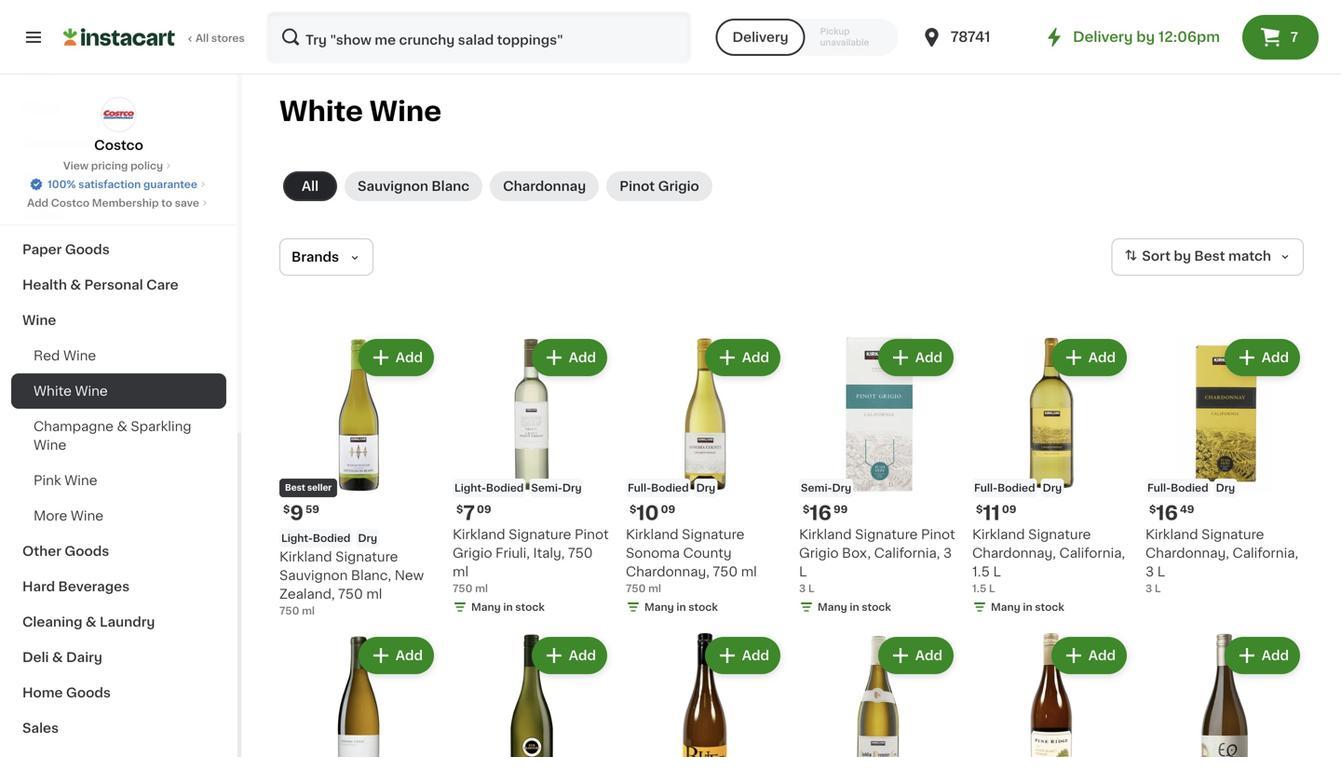 Task type: describe. For each thing, give the bounding box(es) containing it.
laundry
[[100, 616, 155, 629]]

kirkland for 16
[[799, 528, 852, 541]]

in for 10
[[677, 602, 686, 612]]

wine inside red wine link
[[63, 349, 96, 362]]

beer & cider link
[[11, 161, 226, 197]]

kirkland inside kirkland signature sauvignon blanc, new zealand, 750 ml 750 ml
[[279, 550, 332, 563]]

blanc
[[432, 180, 470, 193]]

full-bodied dry for 16
[[1147, 483, 1235, 493]]

1 vertical spatial costco
[[51, 198, 90, 208]]

all link
[[283, 171, 337, 201]]

light-bodied semi-dry
[[455, 483, 582, 493]]

$ for $ 16 49
[[1149, 504, 1156, 515]]

more wine link
[[11, 498, 226, 534]]

100% satisfaction guarantee
[[48, 179, 197, 190]]

750 down $ 7 09
[[453, 584, 473, 594]]

wine link
[[11, 303, 226, 338]]

floral
[[22, 102, 60, 115]]

10
[[636, 503, 659, 523]]

goods for paper goods
[[65, 243, 110, 256]]

1 horizontal spatial grigio
[[658, 180, 699, 193]]

home
[[22, 686, 63, 699]]

electronics link
[[11, 126, 226, 161]]

full- for 11
[[974, 483, 998, 493]]

dry up kirkland signature chardonnay, california, 1.5 l 1.5 l
[[1043, 483, 1062, 493]]

light- for light-bodied dry
[[281, 533, 313, 543]]

light-bodied dry
[[281, 533, 377, 543]]

$ for $ 16 99
[[803, 504, 810, 515]]

dairy
[[66, 651, 102, 664]]

beer
[[22, 172, 54, 185]]

full-bodied dry for 10
[[628, 483, 716, 493]]

pinot for 16
[[921, 528, 955, 541]]

kirkland for 11
[[972, 528, 1025, 541]]

signature inside kirkland signature sauvignon blanc, new zealand, 750 ml 750 ml
[[335, 550, 398, 563]]

sparkling
[[131, 420, 191, 433]]

cleaning & laundry
[[22, 616, 155, 629]]

champagne & sparkling wine
[[34, 420, 191, 452]]

personal
[[84, 278, 143, 292]]

membership
[[92, 198, 159, 208]]

delivery by 12:06pm link
[[1043, 26, 1220, 48]]

home goods link
[[11, 675, 226, 711]]

brands
[[292, 251, 339, 264]]

more
[[34, 509, 67, 523]]

many in stock for 16
[[818, 602, 891, 612]]

pinot grigio
[[620, 180, 699, 193]]

wine inside the pink wine link
[[65, 474, 97, 487]]

Best match Sort by field
[[1111, 238, 1304, 276]]

many for 16
[[818, 602, 847, 612]]

save
[[175, 198, 199, 208]]

& for health
[[70, 278, 81, 292]]

750 down zealand,
[[279, 606, 299, 616]]

09 for 7
[[477, 504, 491, 515]]

1 horizontal spatial pinot
[[620, 180, 655, 193]]

bodied for 11
[[998, 483, 1035, 493]]

$ 11 09
[[976, 503, 1016, 523]]

chardonnay, for 3
[[1146, 547, 1229, 560]]

service type group
[[716, 19, 898, 56]]

0 horizontal spatial white wine
[[34, 385, 108, 398]]

new
[[395, 569, 424, 582]]

1 vertical spatial white
[[34, 385, 72, 398]]

chardonnay link
[[490, 171, 599, 201]]

kirkland signature chardonnay, california, 1.5 l 1.5 l
[[972, 528, 1125, 594]]

cleaning
[[22, 616, 82, 629]]

chardonnay, for 1.5
[[972, 547, 1056, 560]]

99
[[834, 504, 848, 515]]

& for beer
[[57, 172, 68, 185]]

signature for 7
[[509, 528, 571, 541]]

wine inside the champagne & sparkling wine
[[34, 439, 66, 452]]

by for sort
[[1174, 250, 1191, 263]]

11
[[983, 503, 1000, 523]]

bodied down 59
[[313, 533, 351, 543]]

kirkland signature pinot grigio box, california, 3 l 3 l
[[799, 528, 955, 594]]

sauvignon inside kirkland signature sauvignon blanc, new zealand, 750 ml 750 ml
[[279, 569, 348, 582]]

pink wine
[[34, 474, 97, 487]]

sort by
[[1142, 250, 1191, 263]]

kirkland for 7
[[453, 528, 505, 541]]

$ 16 49
[[1149, 503, 1194, 523]]

view pricing policy
[[63, 161, 163, 171]]

kirkland signature sauvignon blanc, new zealand, 750 ml 750 ml
[[279, 550, 424, 616]]

sauvignon blanc link
[[345, 171, 483, 201]]

kirkland for 10
[[626, 528, 679, 541]]

$ 9 59
[[283, 503, 319, 523]]

7 button
[[1242, 15, 1319, 60]]

100% satisfaction guarantee button
[[29, 173, 209, 192]]

best for best seller
[[285, 484, 305, 492]]

semi-dry
[[801, 483, 851, 493]]

hard
[[22, 580, 55, 593]]

care
[[146, 278, 178, 292]]

full-bodied dry for 11
[[974, 483, 1062, 493]]

many for 11
[[991, 602, 1021, 612]]

dry up blanc,
[[358, 533, 377, 543]]

pinot for 7
[[575, 528, 609, 541]]

$ for $ 7 09
[[456, 504, 463, 515]]

750 right italy,
[[568, 547, 593, 560]]

california, inside kirkland signature pinot grigio box, california, 3 l 3 l
[[874, 547, 940, 560]]

champagne & sparkling wine link
[[11, 409, 226, 463]]

sales link
[[11, 711, 226, 746]]

floral link
[[11, 90, 226, 126]]

kirkland inside kirkland signature chardonnay, california, 3 l 3 l
[[1146, 528, 1198, 541]]

in for 7
[[503, 602, 513, 612]]

light- for light-bodied semi-dry
[[455, 483, 486, 493]]

delivery by 12:06pm
[[1073, 30, 1220, 44]]

other
[[22, 545, 61, 558]]

1 horizontal spatial white
[[279, 98, 363, 125]]

to
[[161, 198, 172, 208]]

baby
[[22, 66, 57, 79]]

health & personal care link
[[11, 267, 226, 303]]

750 down county
[[713, 565, 738, 578]]

costco link
[[94, 97, 143, 155]]

16 for $ 16 49
[[1156, 503, 1178, 523]]

all for all
[[302, 180, 319, 193]]

best match
[[1194, 250, 1271, 263]]

instacart logo image
[[63, 26, 175, 48]]

12:06pm
[[1158, 30, 1220, 44]]

goods for other goods
[[65, 545, 109, 558]]

paper goods link
[[11, 232, 226, 267]]

78741
[[951, 30, 991, 44]]

product group containing 9
[[279, 335, 438, 618]]

in for 11
[[1023, 602, 1033, 612]]

sauvignon inside sauvignon blanc link
[[358, 180, 428, 193]]

0 horizontal spatial 7
[[463, 503, 475, 523]]

many for 10
[[645, 602, 674, 612]]

other goods link
[[11, 534, 226, 569]]

cider
[[71, 172, 108, 185]]

grigio for 7
[[453, 547, 492, 560]]

full- for 16
[[1147, 483, 1171, 493]]

stock for 16
[[862, 602, 891, 612]]

bodied for 16
[[1171, 483, 1209, 493]]

health & personal care
[[22, 278, 178, 292]]

product group containing 11
[[972, 335, 1131, 618]]

bodied for 10
[[651, 483, 689, 493]]

all for all stores
[[196, 33, 209, 43]]

chardonnay
[[503, 180, 586, 193]]

health
[[22, 278, 67, 292]]

cleaning & laundry link
[[11, 604, 226, 640]]

sauvignon blanc
[[358, 180, 470, 193]]



Task type: vqa. For each thing, say whether or not it's contained in the screenshot.
MyFitnessPal promotion LINK
no



Task type: locate. For each thing, give the bounding box(es) containing it.
many in stock for 11
[[991, 602, 1064, 612]]

0 vertical spatial white
[[279, 98, 363, 125]]

wine right pink
[[65, 474, 97, 487]]

kirkland inside kirkland signature chardonnay, california, 1.5 l 1.5 l
[[972, 528, 1025, 541]]

bodied up 49
[[1171, 483, 1209, 493]]

$ 10 09
[[630, 503, 675, 523]]

many in stock for 10
[[645, 602, 718, 612]]

2 california, from the left
[[1059, 547, 1125, 560]]

0 horizontal spatial white
[[34, 385, 72, 398]]

0 vertical spatial costco
[[94, 139, 143, 152]]

white wine link
[[11, 373, 226, 409]]

county
[[683, 547, 732, 560]]

product group
[[279, 335, 438, 618], [453, 335, 611, 618], [626, 335, 784, 618], [799, 335, 957, 618], [972, 335, 1131, 618], [1146, 335, 1304, 596], [279, 633, 438, 757], [453, 633, 611, 757], [626, 633, 784, 757], [799, 633, 957, 757], [972, 633, 1131, 757], [1146, 633, 1304, 757]]

goods
[[65, 243, 110, 256], [65, 545, 109, 558], [66, 686, 111, 699]]

pinot inside the kirkland signature pinot grigio friuli, italy, 750 ml 750 ml
[[575, 528, 609, 541]]

many in stock down the kirkland signature pinot grigio friuli, italy, 750 ml 750 ml at the left of the page
[[471, 602, 545, 612]]

signature inside the kirkland signature pinot grigio friuli, italy, 750 ml 750 ml
[[509, 528, 571, 541]]

0 horizontal spatial costco
[[51, 198, 90, 208]]

1 vertical spatial goods
[[65, 545, 109, 558]]

0 vertical spatial best
[[1194, 250, 1225, 263]]

1 in from the left
[[503, 602, 513, 612]]

09
[[477, 504, 491, 515], [661, 504, 675, 515], [1002, 504, 1016, 515]]

stock down kirkland signature pinot grigio box, california, 3 l 3 l
[[862, 602, 891, 612]]

zealand,
[[279, 588, 335, 601]]

many in stock down kirkland signature chardonnay, california, 1.5 l 1.5 l
[[991, 602, 1064, 612]]

& for deli
[[52, 651, 63, 664]]

add costco membership to save
[[27, 198, 199, 208]]

paper goods
[[22, 243, 110, 256]]

$ 7 09
[[456, 503, 491, 523]]

kirkland down $ 11 09 at the bottom right
[[972, 528, 1025, 541]]

bodied up $ 10 09
[[651, 483, 689, 493]]

100%
[[48, 179, 76, 190]]

california, for 3
[[1233, 547, 1299, 560]]

red wine
[[34, 349, 96, 362]]

1 1.5 from the top
[[972, 565, 990, 578]]

stock for 10
[[689, 602, 718, 612]]

grigio inside the kirkland signature pinot grigio friuli, italy, 750 ml 750 ml
[[453, 547, 492, 560]]

kirkland inside kirkland signature pinot grigio box, california, 3 l 3 l
[[799, 528, 852, 541]]

2 stock from the left
[[689, 602, 718, 612]]

0 vertical spatial by
[[1137, 30, 1155, 44]]

policy
[[130, 161, 163, 171]]

1 16 from the left
[[810, 503, 832, 523]]

$ down "semi-dry" at the bottom right of page
[[803, 504, 810, 515]]

4 $ from the left
[[803, 504, 810, 515]]

0 vertical spatial white wine
[[279, 98, 442, 125]]

liquor link
[[11, 197, 226, 232]]

0 vertical spatial light-
[[455, 483, 486, 493]]

0 vertical spatial sauvignon
[[358, 180, 428, 193]]

0 horizontal spatial 09
[[477, 504, 491, 515]]

kirkland up sonoma
[[626, 528, 679, 541]]

78741 button
[[921, 11, 1033, 63]]

grigio inside kirkland signature pinot grigio box, california, 3 l 3 l
[[799, 547, 839, 560]]

full-bodied dry up $ 11 09 at the bottom right
[[974, 483, 1062, 493]]

wine down champagne
[[34, 439, 66, 452]]

many in stock down kirkland signature pinot grigio box, california, 3 l 3 l
[[818, 602, 891, 612]]

red wine link
[[11, 338, 226, 373]]

best for best match
[[1194, 250, 1225, 263]]

sauvignon left blanc
[[358, 180, 428, 193]]

dry up 99
[[832, 483, 851, 493]]

by inside delivery by 12:06pm 'link'
[[1137, 30, 1155, 44]]

16
[[810, 503, 832, 523], [1156, 503, 1178, 523]]

0 horizontal spatial all
[[196, 33, 209, 43]]

0 horizontal spatial 16
[[810, 503, 832, 523]]

signature for 11
[[1028, 528, 1091, 541]]

750
[[568, 547, 593, 560], [713, 565, 738, 578], [453, 584, 473, 594], [626, 584, 646, 594], [338, 588, 363, 601], [279, 606, 299, 616]]

1 horizontal spatial best
[[1194, 250, 1225, 263]]

grigio
[[658, 180, 699, 193], [453, 547, 492, 560], [799, 547, 839, 560]]

0 horizontal spatial california,
[[874, 547, 940, 560]]

liquor
[[22, 208, 65, 221]]

white wine up champagne
[[34, 385, 108, 398]]

1 vertical spatial all
[[302, 180, 319, 193]]

chardonnay, inside kirkland signature sonoma county chardonnay, 750 ml 750 ml
[[626, 565, 710, 578]]

$ inside $ 16 99
[[803, 504, 810, 515]]

0 horizontal spatial delivery
[[733, 31, 789, 44]]

2 many from the left
[[645, 602, 674, 612]]

1 horizontal spatial full-
[[974, 483, 998, 493]]

many
[[471, 602, 501, 612], [645, 602, 674, 612], [818, 602, 847, 612], [991, 602, 1021, 612]]

$ for $ 10 09
[[630, 504, 636, 515]]

1 california, from the left
[[874, 547, 940, 560]]

delivery
[[1073, 30, 1133, 44], [733, 31, 789, 44]]

add
[[27, 198, 48, 208], [396, 351, 423, 364], [569, 351, 596, 364], [742, 351, 769, 364], [915, 351, 943, 364], [1089, 351, 1116, 364], [1262, 351, 1289, 364], [396, 649, 423, 662], [569, 649, 596, 662], [742, 649, 769, 662], [915, 649, 943, 662], [1089, 649, 1116, 662], [1262, 649, 1289, 662]]

chardonnay,
[[972, 547, 1056, 560], [1146, 547, 1229, 560], [626, 565, 710, 578]]

friuli,
[[496, 547, 530, 560]]

pinot inside kirkland signature pinot grigio box, california, 3 l 3 l
[[921, 528, 955, 541]]

2 semi- from the left
[[801, 483, 832, 493]]

best
[[1194, 250, 1225, 263], [285, 484, 305, 492]]

light- up $ 7 09
[[455, 483, 486, 493]]

0 horizontal spatial best
[[285, 484, 305, 492]]

$ down light-bodied semi-dry
[[456, 504, 463, 515]]

full-bodied dry
[[628, 483, 716, 493], [974, 483, 1062, 493], [1147, 483, 1235, 493]]

in down kirkland signature sonoma county chardonnay, 750 ml 750 ml at the bottom of page
[[677, 602, 686, 612]]

4 in from the left
[[1023, 602, 1033, 612]]

dry up italy,
[[562, 483, 582, 493]]

750 down sonoma
[[626, 584, 646, 594]]

0 horizontal spatial grigio
[[453, 547, 492, 560]]

full- up 10
[[628, 483, 651, 493]]

0 horizontal spatial light-
[[281, 533, 313, 543]]

signature for 16
[[855, 528, 918, 541]]

in down kirkland signature pinot grigio box, california, 3 l 3 l
[[850, 602, 859, 612]]

many down kirkland signature chardonnay, california, 1.5 l 1.5 l
[[991, 602, 1021, 612]]

semi- up italy,
[[531, 483, 562, 493]]

1 horizontal spatial semi-
[[801, 483, 832, 493]]

0 horizontal spatial by
[[1137, 30, 1155, 44]]

white wine
[[279, 98, 442, 125], [34, 385, 108, 398]]

add button
[[360, 341, 432, 374], [533, 341, 605, 374], [707, 341, 779, 374], [880, 341, 952, 374], [1053, 341, 1125, 374], [1226, 341, 1298, 374], [360, 639, 432, 672], [533, 639, 605, 672], [707, 639, 779, 672], [880, 639, 952, 672], [1053, 639, 1125, 672], [1226, 639, 1298, 672]]

$ up sonoma
[[630, 504, 636, 515]]

many down the box,
[[818, 602, 847, 612]]

white wine up "all" link
[[279, 98, 442, 125]]

1 horizontal spatial costco
[[94, 139, 143, 152]]

all stores
[[196, 33, 245, 43]]

best left match
[[1194, 250, 1225, 263]]

california, inside kirkland signature chardonnay, california, 3 l 3 l
[[1233, 547, 1299, 560]]

1 vertical spatial light-
[[281, 533, 313, 543]]

bodied for 7
[[486, 483, 524, 493]]

wine right more
[[71, 509, 103, 523]]

in down the kirkland signature pinot grigio friuli, italy, 750 ml 750 ml at the left of the page
[[503, 602, 513, 612]]

kirkland down $ 16 99
[[799, 528, 852, 541]]

4 many in stock from the left
[[991, 602, 1064, 612]]

chardonnay, inside kirkland signature chardonnay, california, 1.5 l 1.5 l
[[972, 547, 1056, 560]]

3 california, from the left
[[1233, 547, 1299, 560]]

750 down blanc,
[[338, 588, 363, 601]]

2 horizontal spatial pinot
[[921, 528, 955, 541]]

7 inside button
[[1291, 31, 1298, 44]]

0 horizontal spatial semi-
[[531, 483, 562, 493]]

& down beverages
[[86, 616, 96, 629]]

3 09 from the left
[[1002, 504, 1016, 515]]

2 in from the left
[[677, 602, 686, 612]]

chardonnay, down $ 11 09 at the bottom right
[[972, 547, 1056, 560]]

& for cleaning
[[86, 616, 96, 629]]

1 horizontal spatial light-
[[455, 483, 486, 493]]

all left stores
[[196, 33, 209, 43]]

0 horizontal spatial sauvignon
[[279, 569, 348, 582]]

delivery inside button
[[733, 31, 789, 44]]

1 horizontal spatial white wine
[[279, 98, 442, 125]]

goods up beverages
[[65, 545, 109, 558]]

2 horizontal spatial california,
[[1233, 547, 1299, 560]]

4 many from the left
[[991, 602, 1021, 612]]

kirkland signature pinot grigio friuli, italy, 750 ml 750 ml
[[453, 528, 609, 594]]

signature inside kirkland signature chardonnay, california, 1.5 l 1.5 l
[[1028, 528, 1091, 541]]

$ inside $ 11 09
[[976, 504, 983, 515]]

wine inside wine link
[[22, 314, 56, 327]]

0 vertical spatial all
[[196, 33, 209, 43]]

delivery inside 'link'
[[1073, 30, 1133, 44]]

match
[[1228, 250, 1271, 263]]

2 vertical spatial goods
[[66, 686, 111, 699]]

0 vertical spatial 7
[[1291, 31, 1298, 44]]

2 full- from the left
[[974, 483, 998, 493]]

delivery for delivery
[[733, 31, 789, 44]]

dry up kirkland signature chardonnay, california, 3 l 3 l
[[1216, 483, 1235, 493]]

$
[[283, 504, 290, 515], [456, 504, 463, 515], [630, 504, 636, 515], [803, 504, 810, 515], [976, 504, 983, 515], [1149, 504, 1156, 515]]

1 horizontal spatial 7
[[1291, 31, 1298, 44]]

1 vertical spatial sauvignon
[[279, 569, 348, 582]]

product group containing 10
[[626, 335, 784, 618]]

1 semi- from the left
[[531, 483, 562, 493]]

deli & dairy
[[22, 651, 102, 664]]

wine inside white wine link
[[75, 385, 108, 398]]

sonoma
[[626, 547, 680, 560]]

$ left 49
[[1149, 504, 1156, 515]]

2 16 from the left
[[1156, 503, 1178, 523]]

semi- up $ 16 99
[[801, 483, 832, 493]]

2 horizontal spatial chardonnay,
[[1146, 547, 1229, 560]]

baby link
[[11, 55, 226, 90]]

1 vertical spatial 7
[[463, 503, 475, 523]]

deli & dairy link
[[11, 640, 226, 675]]

1 horizontal spatial sauvignon
[[358, 180, 428, 193]]

add costco membership to save link
[[27, 196, 210, 210]]

seller
[[307, 484, 332, 492]]

0 horizontal spatial full-
[[628, 483, 651, 493]]

many in stock for 7
[[471, 602, 545, 612]]

1 vertical spatial best
[[285, 484, 305, 492]]

1 stock from the left
[[515, 602, 545, 612]]

49
[[1180, 504, 1194, 515]]

goods up health & personal care
[[65, 243, 110, 256]]

california, inside kirkland signature chardonnay, california, 1.5 l 1.5 l
[[1059, 547, 1125, 560]]

0 horizontal spatial pinot
[[575, 528, 609, 541]]

best left seller
[[285, 484, 305, 492]]

chardonnay, down $ 16 49
[[1146, 547, 1229, 560]]

& down white wine link
[[117, 420, 127, 433]]

sauvignon up zealand,
[[279, 569, 348, 582]]

beverages
[[58, 580, 130, 593]]

signature inside kirkland signature sonoma county chardonnay, 750 ml 750 ml
[[682, 528, 745, 541]]

semi-
[[531, 483, 562, 493], [801, 483, 832, 493]]

09 inside $ 10 09
[[661, 504, 675, 515]]

3 full- from the left
[[1147, 483, 1171, 493]]

stock down kirkland signature sonoma county chardonnay, 750 ml 750 ml at the bottom of page
[[689, 602, 718, 612]]

7
[[1291, 31, 1298, 44], [463, 503, 475, 523]]

09 right 10
[[661, 504, 675, 515]]

all up brands
[[302, 180, 319, 193]]

kirkland
[[453, 528, 505, 541], [626, 528, 679, 541], [799, 528, 852, 541], [972, 528, 1025, 541], [1146, 528, 1198, 541], [279, 550, 332, 563]]

Search field
[[268, 13, 690, 61]]

many in stock
[[471, 602, 545, 612], [645, 602, 718, 612], [818, 602, 891, 612], [991, 602, 1064, 612]]

None search field
[[266, 11, 692, 63]]

9
[[290, 503, 304, 523]]

many in stock down kirkland signature sonoma county chardonnay, 750 ml 750 ml at the bottom of page
[[645, 602, 718, 612]]

best inside field
[[1194, 250, 1225, 263]]

0 vertical spatial goods
[[65, 243, 110, 256]]

full- up $ 16 49
[[1147, 483, 1171, 493]]

$ 16 99
[[803, 503, 848, 523]]

more wine
[[34, 509, 103, 523]]

full-bodied dry up $ 10 09
[[628, 483, 716, 493]]

white
[[279, 98, 363, 125], [34, 385, 72, 398]]

kirkland signature sonoma county chardonnay, 750 ml 750 ml
[[626, 528, 757, 594]]

paper
[[22, 243, 62, 256]]

59
[[305, 504, 319, 515]]

2 $ from the left
[[456, 504, 463, 515]]

1 vertical spatial white wine
[[34, 385, 108, 398]]

1 many from the left
[[471, 602, 501, 612]]

white up "all" link
[[279, 98, 363, 125]]

1 many in stock from the left
[[471, 602, 545, 612]]

beer & cider
[[22, 172, 108, 185]]

09 right 11
[[1002, 504, 1016, 515]]

signature inside kirkland signature chardonnay, california, 3 l 3 l
[[1202, 528, 1264, 541]]

delivery for delivery by 12:06pm
[[1073, 30, 1133, 44]]

$ inside $ 10 09
[[630, 504, 636, 515]]

09 inside $ 11 09
[[1002, 504, 1016, 515]]

costco logo image
[[101, 97, 136, 132]]

by left 12:06pm
[[1137, 30, 1155, 44]]

3 $ from the left
[[630, 504, 636, 515]]

0 horizontal spatial full-bodied dry
[[628, 483, 716, 493]]

1 horizontal spatial full-bodied dry
[[974, 483, 1062, 493]]

wine inside the more wine link
[[71, 509, 103, 523]]

blanc,
[[351, 569, 391, 582]]

kirkland down "light-bodied dry"
[[279, 550, 332, 563]]

1 $ from the left
[[283, 504, 290, 515]]

by right the sort
[[1174, 250, 1191, 263]]

many down sonoma
[[645, 602, 674, 612]]

09 for 11
[[1002, 504, 1016, 515]]

5 $ from the left
[[976, 504, 983, 515]]

& for champagne
[[117, 420, 127, 433]]

3 many from the left
[[818, 602, 847, 612]]

3 full-bodied dry from the left
[[1147, 483, 1235, 493]]

& down view
[[57, 172, 68, 185]]

pinot grigio link
[[607, 171, 712, 201]]

1 vertical spatial by
[[1174, 250, 1191, 263]]

0 vertical spatial 1.5
[[972, 565, 990, 578]]

1 horizontal spatial delivery
[[1073, 30, 1133, 44]]

0 horizontal spatial chardonnay,
[[626, 565, 710, 578]]

wine up champagne
[[75, 385, 108, 398]]

electronics
[[22, 137, 98, 150]]

grigio for 16
[[799, 547, 839, 560]]

sales
[[22, 722, 59, 735]]

09 for 10
[[661, 504, 675, 515]]

$ inside $ 9 59
[[283, 504, 290, 515]]

2 horizontal spatial 09
[[1002, 504, 1016, 515]]

by for delivery
[[1137, 30, 1155, 44]]

1 full-bodied dry from the left
[[628, 483, 716, 493]]

stock down kirkland signature chardonnay, california, 1.5 l 1.5 l
[[1035, 602, 1064, 612]]

wine right red
[[63, 349, 96, 362]]

$ left 59
[[283, 504, 290, 515]]

6 $ from the left
[[1149, 504, 1156, 515]]

$ inside $ 7 09
[[456, 504, 463, 515]]

many down friuli,
[[471, 602, 501, 612]]

1 horizontal spatial by
[[1174, 250, 1191, 263]]

goods down dairy
[[66, 686, 111, 699]]

1 horizontal spatial california,
[[1059, 547, 1125, 560]]

in down kirkland signature chardonnay, california, 1.5 l 1.5 l
[[1023, 602, 1033, 612]]

& right the deli
[[52, 651, 63, 664]]

stock down the kirkland signature pinot grigio friuli, italy, 750 ml 750 ml at the left of the page
[[515, 602, 545, 612]]

kirkland down $ 16 49
[[1146, 528, 1198, 541]]

all
[[196, 33, 209, 43], [302, 180, 319, 193]]

best seller
[[285, 484, 332, 492]]

champagne
[[34, 420, 114, 433]]

pink wine link
[[11, 463, 226, 498]]

stock for 7
[[515, 602, 545, 612]]

& right health
[[70, 278, 81, 292]]

view
[[63, 161, 89, 171]]

1 horizontal spatial 09
[[661, 504, 675, 515]]

in for 16
[[850, 602, 859, 612]]

16 left 49
[[1156, 503, 1178, 523]]

2 09 from the left
[[661, 504, 675, 515]]

california,
[[874, 547, 940, 560], [1059, 547, 1125, 560], [1233, 547, 1299, 560]]

california, for 1.5
[[1059, 547, 1125, 560]]

3 in from the left
[[850, 602, 859, 612]]

2 1.5 from the top
[[972, 584, 987, 594]]

chardonnay, down sonoma
[[626, 565, 710, 578]]

$ for $ 9 59
[[283, 504, 290, 515]]

pricing
[[91, 161, 128, 171]]

1 horizontal spatial chardonnay,
[[972, 547, 1056, 560]]

16 left 99
[[810, 503, 832, 523]]

$ up kirkland signature chardonnay, california, 1.5 l 1.5 l
[[976, 504, 983, 515]]

1 full- from the left
[[628, 483, 651, 493]]

1 vertical spatial 1.5
[[972, 584, 987, 594]]

kirkland inside kirkland signature sonoma county chardonnay, 750 ml 750 ml
[[626, 528, 679, 541]]

wine
[[369, 98, 442, 125], [22, 314, 56, 327], [63, 349, 96, 362], [75, 385, 108, 398], [34, 439, 66, 452], [65, 474, 97, 487], [71, 509, 103, 523]]

kirkland inside the kirkland signature pinot grigio friuli, italy, 750 ml 750 ml
[[453, 528, 505, 541]]

09 down light-bodied semi-dry
[[477, 504, 491, 515]]

costco up the view pricing policy "link"
[[94, 139, 143, 152]]

many for 7
[[471, 602, 501, 612]]

bodied up $ 7 09
[[486, 483, 524, 493]]

$ inside $ 16 49
[[1149, 504, 1156, 515]]

product group containing 7
[[453, 335, 611, 618]]

chardonnay, inside kirkland signature chardonnay, california, 3 l 3 l
[[1146, 547, 1229, 560]]

bodied up $ 11 09 at the bottom right
[[998, 483, 1035, 493]]

stock for 11
[[1035, 602, 1064, 612]]

brands button
[[279, 238, 374, 276]]

$ for $ 11 09
[[976, 504, 983, 515]]

09 inside $ 7 09
[[477, 504, 491, 515]]

wine up sauvignon blanc
[[369, 98, 442, 125]]

3 many in stock from the left
[[818, 602, 891, 612]]

red
[[34, 349, 60, 362]]

deli
[[22, 651, 49, 664]]

16 for $ 16 99
[[810, 503, 832, 523]]

goods for home goods
[[66, 686, 111, 699]]

dry up county
[[696, 483, 716, 493]]

3 stock from the left
[[862, 602, 891, 612]]

kirkland signature chardonnay, california, 3 l 3 l
[[1146, 528, 1299, 594]]

signature inside kirkland signature pinot grigio box, california, 3 l 3 l
[[855, 528, 918, 541]]

view pricing policy link
[[63, 158, 174, 173]]

2 full-bodied dry from the left
[[974, 483, 1062, 493]]

full- for 10
[[628, 483, 651, 493]]

& inside the champagne & sparkling wine
[[117, 420, 127, 433]]

light- down 9
[[281, 533, 313, 543]]

costco down the 100%
[[51, 198, 90, 208]]

signature
[[509, 528, 571, 541], [682, 528, 745, 541], [855, 528, 918, 541], [1028, 528, 1091, 541], [1202, 528, 1264, 541], [335, 550, 398, 563]]

full- up 11
[[974, 483, 998, 493]]

wine down health
[[22, 314, 56, 327]]

by inside best match sort by field
[[1174, 250, 1191, 263]]

2 horizontal spatial full-
[[1147, 483, 1171, 493]]

ml
[[453, 565, 469, 578], [741, 565, 757, 578], [475, 584, 488, 594], [648, 584, 661, 594], [366, 588, 382, 601], [302, 606, 315, 616]]

kirkland down $ 7 09
[[453, 528, 505, 541]]

by
[[1137, 30, 1155, 44], [1174, 250, 1191, 263]]

2 horizontal spatial grigio
[[799, 547, 839, 560]]

1 horizontal spatial all
[[302, 180, 319, 193]]

full-bodied dry up 49
[[1147, 483, 1235, 493]]

2 horizontal spatial full-bodied dry
[[1147, 483, 1235, 493]]

pink
[[34, 474, 61, 487]]

1 horizontal spatial 16
[[1156, 503, 1178, 523]]

pinot
[[620, 180, 655, 193], [575, 528, 609, 541], [921, 528, 955, 541]]

2 many in stock from the left
[[645, 602, 718, 612]]

4 stock from the left
[[1035, 602, 1064, 612]]

signature for 10
[[682, 528, 745, 541]]

white down red
[[34, 385, 72, 398]]

1 09 from the left
[[477, 504, 491, 515]]

all stores link
[[63, 11, 246, 63]]



